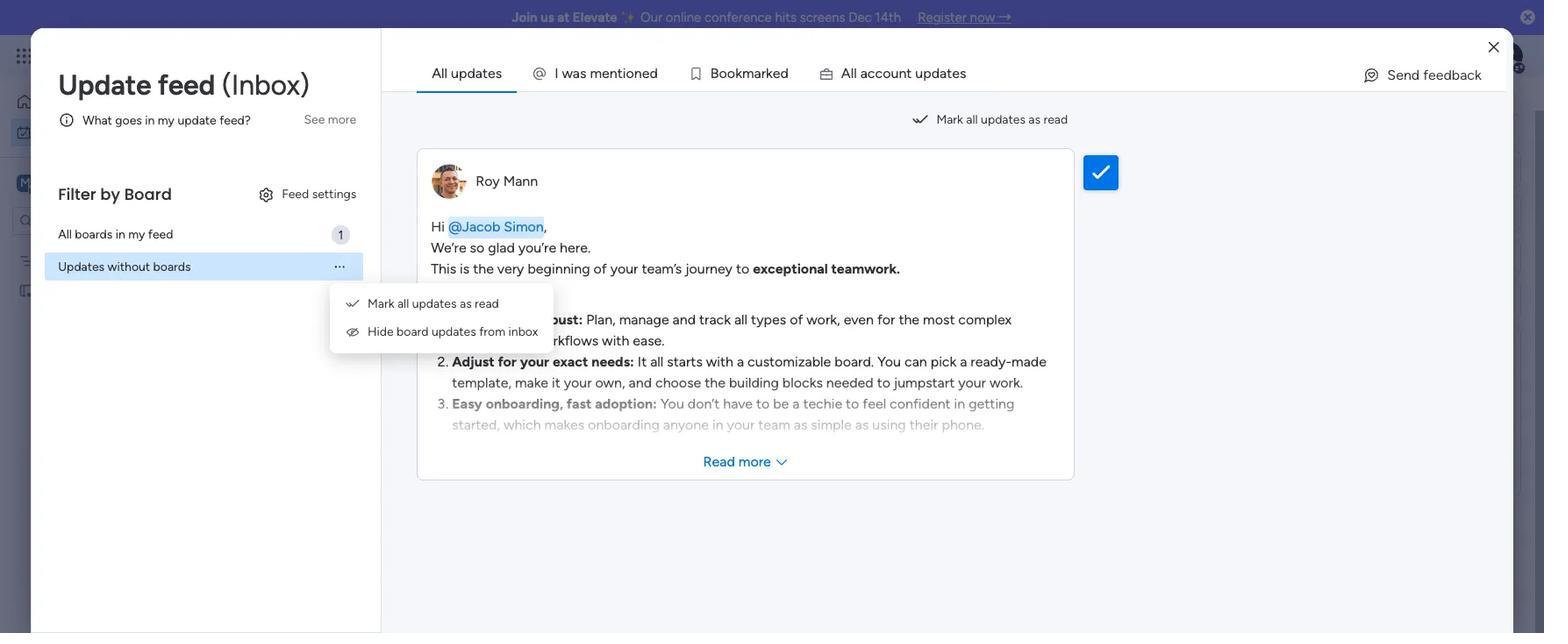 Task type: describe. For each thing, give the bounding box(es) containing it.
hide board updates from inbox
[[368, 325, 538, 340]]

0 items
[[351, 508, 393, 523]]

in up phone.
[[954, 396, 965, 412]]

first inside main content
[[734, 255, 758, 270]]

without
[[108, 259, 150, 274]]

plan, manage and track all types of work, even for the most complex projects and workflows with ease.
[[452, 311, 1012, 349]]

anyone
[[663, 417, 709, 433]]

feed
[[282, 187, 309, 202]]

onboarding,
[[486, 396, 563, 412]]

0 horizontal spatial 1
[[313, 254, 318, 269]]

1 horizontal spatial boards
[[153, 259, 191, 274]]

dec
[[849, 10, 872, 25]]

today
[[296, 313, 345, 335]]

our
[[641, 10, 663, 25]]

makes
[[545, 417, 585, 433]]

workflows
[[534, 333, 599, 349]]

pick
[[931, 354, 957, 370]]

more for see more
[[328, 112, 356, 127]]

work
[[58, 124, 85, 139]]

you inside you don't have to be a techie to feel confident in getting started, which makes onboarding anyone in your team as simple as using their phone.
[[661, 396, 684, 412]]

and left "people"
[[1362, 125, 1383, 140]]

1 s from the left
[[580, 65, 587, 82]]

feel
[[863, 396, 886, 412]]

send feedback button
[[1356, 61, 1489, 90]]

register now →
[[918, 10, 1012, 25]]

building
[[729, 375, 779, 391]]

a up building
[[737, 354, 744, 370]]

to down needed at the right bottom of the page
[[846, 396, 859, 412]]

my for feed
[[128, 227, 145, 242]]

feed settings button
[[250, 181, 363, 209]]

3 t from the left
[[947, 65, 952, 82]]

see more button
[[297, 106, 363, 134]]

roy mann
[[476, 173, 538, 190]]

list box containing my board
[[0, 242, 224, 542]]

blocks
[[783, 375, 823, 391]]

board.
[[835, 354, 874, 370]]

Filter dashboard by text search field
[[259, 140, 424, 168]]

without a date /
[[296, 566, 430, 588]]

a right pick
[[960, 354, 967, 370]]

2 d from the left
[[780, 65, 789, 82]]

d for i w a s m e n t i o n e d
[[650, 65, 658, 82]]

done
[[491, 147, 519, 161]]

0 horizontal spatial for
[[498, 354, 517, 370]]

types
[[751, 311, 786, 328]]

techie
[[803, 396, 842, 412]]

what
[[83, 113, 112, 128]]

and left the track on the left of the page
[[673, 311, 696, 328]]

0 inside next week / 0 items
[[392, 445, 400, 460]]

0 horizontal spatial first board
[[41, 283, 101, 298]]

simon
[[504, 218, 544, 235]]

overdue / 1 item
[[296, 218, 413, 240]]

we're
[[431, 240, 467, 256]]

don't
[[688, 396, 720, 412]]

hide board updates from inbox image
[[345, 325, 361, 340]]

feedback
[[1423, 67, 1482, 83]]

easy
[[452, 396, 482, 412]]

hide for hide board updates from inbox
[[368, 325, 394, 340]]

2 e from the left
[[642, 65, 650, 82]]

my for my work
[[39, 124, 55, 139]]

item
[[285, 254, 310, 269]]

needs:
[[592, 354, 634, 370]]

goes
[[115, 113, 142, 128]]

1 k from the left
[[735, 65, 742, 82]]

you're
[[518, 240, 556, 256]]

my work button
[[11, 118, 189, 146]]

mark all updates as read menu item
[[337, 290, 546, 319]]

1 e from the left
[[602, 65, 610, 82]]

teamwork.
[[831, 261, 900, 277]]

it
[[638, 354, 647, 370]]

hide done items
[[462, 147, 553, 161]]

update
[[58, 68, 151, 102]]

the inside hi @jacob simon , we're so glad you're here. this is the very beginning of your team's journey to exceptional teamwork.
[[473, 261, 494, 277]]

b o o k m a r k e d
[[711, 65, 789, 82]]

all updates
[[432, 65, 502, 82]]

read
[[703, 454, 735, 470]]

mark inside menu item
[[368, 297, 394, 311]]

i w a s m e n t i o n e d
[[555, 65, 658, 82]]

to inside hi @jacob simon , we're so glad you're here. this is the very beginning of your team's journey to exceptional teamwork.
[[736, 261, 750, 277]]

this inside hi @jacob simon , we're so glad you're here. this is the very beginning of your team's journey to exceptional teamwork.
[[431, 261, 456, 277]]

/ down the mark all updates as read image on the top of page
[[349, 313, 358, 335]]

2 n from the left
[[634, 65, 642, 82]]

screens
[[800, 10, 845, 25]]

a inside you don't have to be a techie to feel confident in getting started, which makes onboarding anyone in your team as simple as using their phone.
[[793, 396, 800, 412]]

items inside this week / 0 items
[[400, 382, 430, 397]]

can
[[905, 354, 927, 370]]

choose
[[655, 375, 701, 391]]

projects
[[452, 333, 504, 349]]

workspace selection element
[[17, 172, 147, 195]]

shareable board image
[[18, 282, 35, 299]]

as inside menu item
[[460, 297, 472, 311]]

items inside next week / 0 items
[[403, 445, 434, 460]]

read more
[[703, 454, 771, 470]]

team's
[[642, 261, 682, 277]]

mark all updates as read inside button
[[937, 112, 1068, 127]]

my inside main content
[[1299, 89, 1319, 109]]

a right a
[[860, 65, 868, 82]]

exceptional
[[753, 261, 828, 277]]

in right goes
[[145, 113, 155, 128]]

first board inside main content
[[734, 255, 793, 270]]

people
[[1386, 125, 1424, 140]]

ready-
[[971, 354, 1012, 370]]

to left the be
[[756, 396, 770, 412]]

/ up 0 items
[[380, 440, 388, 462]]

3 e from the left
[[773, 65, 780, 82]]

like
[[1459, 125, 1477, 140]]

their
[[910, 417, 938, 433]]

4 e from the left
[[952, 65, 960, 82]]

read more button
[[418, 445, 1074, 480]]

and right from
[[509, 311, 533, 328]]

1 n from the left
[[610, 65, 617, 82]]

the left the "boards,"
[[1248, 125, 1267, 140]]

1 horizontal spatial board
[[124, 183, 172, 205]]

updates inside mark all updates as read button
[[981, 112, 1026, 127]]

/ up next week / 0 items
[[377, 376, 385, 398]]

all updates link
[[418, 57, 516, 90]]

m for e
[[590, 65, 602, 82]]

14th
[[875, 10, 901, 25]]

conference
[[705, 10, 772, 25]]

the inside the it all starts with a customizable board. you can pick a ready-made template, make it your own, and choose the building blocks needed to jumpstart your work.
[[705, 375, 726, 391]]

at
[[557, 10, 570, 25]]

1 l from the left
[[851, 65, 854, 82]]

getting
[[969, 396, 1015, 412]]

today / 0 items
[[296, 313, 403, 335]]

update feed (inbox)
[[58, 68, 310, 102]]

updates inside the hide board updates from inbox menu item
[[432, 325, 476, 340]]

adjust
[[452, 354, 495, 370]]

columns
[[1313, 125, 1359, 140]]

journey
[[685, 261, 733, 277]]

simple
[[811, 417, 852, 433]]

board inside main content
[[761, 255, 793, 270]]

this week / 0 items
[[296, 376, 430, 398]]

1 t from the left
[[617, 65, 623, 82]]

phone.
[[942, 417, 985, 433]]

and down the 'intuitive and robust:'
[[508, 333, 531, 349]]

own,
[[595, 375, 625, 391]]

menu image
[[333, 260, 346, 273]]

customizable
[[748, 354, 831, 370]]

board for my
[[61, 253, 93, 268]]

all for all updates
[[432, 65, 448, 82]]

1 vertical spatial this
[[296, 376, 327, 398]]

your up fast
[[564, 375, 592, 391]]

most
[[923, 311, 955, 328]]

a
[[841, 65, 851, 82]]

your inside hi @jacob simon , we're so glad you're here. this is the very beginning of your team's journey to exceptional teamwork.
[[610, 261, 638, 277]]



Task type: locate. For each thing, give the bounding box(es) containing it.
1 vertical spatial for
[[498, 354, 517, 370]]

menu menu
[[337, 290, 546, 347]]

0 vertical spatial more
[[328, 112, 356, 127]]

1 horizontal spatial of
[[790, 311, 803, 328]]

with
[[602, 333, 629, 349], [706, 354, 734, 370]]

/ right date
[[418, 566, 426, 588]]

0 vertical spatial you
[[878, 354, 901, 370]]

1 horizontal spatial more
[[739, 454, 771, 470]]

board up 'types'
[[761, 255, 793, 270]]

0 vertical spatial customize
[[1221, 89, 1295, 109]]

s right p
[[960, 65, 967, 82]]

workspace image
[[17, 173, 34, 193]]

0 horizontal spatial hide
[[368, 325, 394, 340]]

3 n from the left
[[899, 65, 907, 82]]

hide up the "roy"
[[462, 147, 488, 161]]

0 vertical spatial all
[[432, 65, 448, 82]]

0 vertical spatial for
[[877, 311, 895, 328]]

and inside the it all starts with a customizable board. you can pick a ready-made template, make it your own, and choose the building blocks needed to jumpstart your work.
[[629, 375, 652, 391]]

hide for hide done items
[[462, 147, 488, 161]]

2 o from the left
[[719, 65, 727, 82]]

with inside the it all starts with a customizable board. you can pick a ready-made template, make it your own, and choose the building blocks needed to jumpstart your work.
[[706, 354, 734, 370]]

2 k from the left
[[766, 65, 773, 82]]

my for update
[[158, 113, 175, 128]]

1 horizontal spatial for
[[877, 311, 895, 328]]

by
[[100, 183, 120, 205]]

a right i
[[573, 65, 580, 82]]

m left the 'i'
[[590, 65, 602, 82]]

without
[[296, 566, 358, 588]]

1 vertical spatial of
[[790, 311, 803, 328]]

my for my board
[[41, 253, 58, 268]]

close image
[[1489, 41, 1499, 54]]

here.
[[560, 240, 591, 256]]

plan,
[[586, 311, 616, 328]]

1 vertical spatial board
[[761, 255, 793, 270]]

very
[[497, 261, 524, 277]]

item
[[388, 224, 413, 239]]

customize inside button
[[588, 147, 647, 161]]

i
[[623, 65, 626, 82]]

2 horizontal spatial d
[[932, 65, 940, 82]]

your down have
[[727, 417, 755, 433]]

main content
[[233, 42, 1543, 634]]

m
[[590, 65, 602, 82], [742, 65, 754, 82]]

next week / 0 items
[[296, 440, 434, 462]]

0 vertical spatial mark
[[937, 112, 963, 127]]

my left update
[[158, 113, 175, 128]]

for inside plan, manage and track all types of work, even for the most complex projects and workflows with ease.
[[877, 311, 895, 328]]

mark down the a l l a c c o u n t u p d a t e s
[[937, 112, 963, 127]]

e right p
[[952, 65, 960, 82]]

all
[[966, 112, 978, 127], [397, 297, 409, 311], [734, 311, 748, 328], [650, 354, 664, 370]]

more for read more
[[739, 454, 771, 470]]

items inside today / 0 items
[[373, 319, 403, 333]]

1 u from the left
[[891, 65, 899, 82]]

0 vertical spatial hide
[[462, 147, 488, 161]]

you inside the it all starts with a customizable board. you can pick a ready-made template, make it your own, and choose the building blocks needed to jumpstart your work.
[[878, 354, 901, 370]]

items left easy
[[400, 382, 430, 397]]

your down ready-
[[958, 375, 986, 391]]

this up next
[[296, 376, 327, 398]]

my left work
[[39, 124, 55, 139]]

1 vertical spatial mark
[[368, 297, 394, 311]]

ease.
[[633, 333, 665, 349]]

i
[[555, 65, 558, 82]]

work.
[[990, 375, 1023, 391]]

updates
[[58, 259, 105, 274]]

0 up without a date /
[[351, 508, 359, 523]]

1 horizontal spatial mark all updates as read
[[937, 112, 1068, 127]]

0 vertical spatial of
[[594, 261, 607, 277]]

board inside menu item
[[397, 325, 429, 340]]

1 right item
[[313, 254, 318, 269]]

your inside you don't have to be a techie to feel confident in getting started, which makes onboarding anyone in your team as simple as using their phone.
[[727, 417, 755, 433]]

1 horizontal spatial my
[[158, 113, 175, 128]]

1 vertical spatial customize
[[588, 147, 647, 161]]

0 horizontal spatial with
[[602, 333, 629, 349]]

0 horizontal spatial m
[[590, 65, 602, 82]]

first
[[734, 255, 758, 270], [41, 283, 65, 298]]

mark inside button
[[937, 112, 963, 127]]

0 horizontal spatial mark
[[368, 297, 394, 311]]

0 vertical spatial first board
[[734, 255, 793, 270]]

adoption:
[[595, 396, 657, 412]]

0 vertical spatial first
[[734, 255, 758, 270]]

0 horizontal spatial of
[[594, 261, 607, 277]]

tab list
[[417, 56, 1506, 91]]

more right read
[[739, 454, 771, 470]]

m left r at the left of the page
[[742, 65, 754, 82]]

1 horizontal spatial board
[[397, 325, 429, 340]]

1 horizontal spatial first
[[734, 255, 758, 270]]

@jacob simon link
[[448, 215, 544, 239]]

with inside plan, manage and track all types of work, even for the most complex projects and workflows with ease.
[[602, 333, 629, 349]]

0 horizontal spatial board
[[68, 283, 101, 298]]

2 horizontal spatial board
[[761, 255, 793, 270]]

read inside button
[[1044, 112, 1068, 127]]

mark all updates as read inside menu item
[[368, 297, 499, 311]]

1 vertical spatial read
[[475, 297, 499, 311]]

more
[[328, 112, 356, 127], [739, 454, 771, 470]]

hide inside main content
[[462, 147, 488, 161]]

0 horizontal spatial boards
[[75, 227, 112, 242]]

you don't have to be a techie to feel confident in getting started, which makes onboarding anyone in your team as simple as using their phone.
[[452, 396, 1015, 433]]

items up without a date /
[[362, 508, 393, 523]]

2 c from the left
[[875, 65, 883, 82]]

all inside plan, manage and track all types of work, even for the most complex projects and workflows with ease.
[[734, 311, 748, 328]]

this left is
[[431, 261, 456, 277]]

to up feel
[[877, 375, 891, 391]]

0 horizontal spatial work
[[310, 102, 381, 141]]

/
[[368, 218, 376, 240], [349, 313, 358, 335], [377, 376, 385, 398], [380, 440, 388, 462], [418, 566, 426, 588]]

1 horizontal spatial u
[[915, 65, 923, 82]]

for right even
[[877, 311, 895, 328]]

tab list containing all updates
[[417, 56, 1506, 91]]

s right the w
[[580, 65, 587, 82]]

boards right the without
[[153, 259, 191, 274]]

join us at elevate ✨ our online conference hits screens dec 14th
[[512, 10, 901, 25]]

1 vertical spatial first board
[[41, 283, 101, 298]]

jumpstart
[[894, 375, 955, 391]]

date
[[377, 566, 414, 588]]

all inside button
[[966, 112, 978, 127]]

of inside hi @jacob simon , we're so glad you're here. this is the very beginning of your team's journey to exceptional teamwork.
[[594, 261, 607, 277]]

updates inside mark all updates as read menu item
[[412, 297, 457, 311]]

1 vertical spatial board
[[397, 325, 429, 340]]

first board link
[[731, 247, 893, 278]]

0 horizontal spatial my
[[128, 227, 145, 242]]

mark all updates as read image
[[345, 297, 361, 312]]

@jacob
[[448, 218, 501, 235]]

items right the hide board updates from inbox icon
[[373, 319, 403, 333]]

you down choose at the left of page
[[661, 396, 684, 412]]

starts
[[667, 354, 703, 370]]

0 horizontal spatial customize
[[588, 147, 647, 161]]

board for hide
[[397, 325, 429, 340]]

all up the hide board updates from inbox menu item
[[397, 297, 409, 311]]

1 horizontal spatial first board
[[734, 255, 793, 270]]

online
[[666, 10, 701, 25]]

1 horizontal spatial read
[[1044, 112, 1068, 127]]

1 c from the left
[[868, 65, 875, 82]]

with up the needs:
[[602, 333, 629, 349]]

board down search in workspace field
[[61, 253, 93, 268]]

a left date
[[362, 566, 373, 588]]

a right the be
[[793, 396, 800, 412]]

d for a l l a c c o u n t u p d a t e s
[[932, 65, 940, 82]]

my inside button
[[39, 124, 55, 139]]

search image
[[403, 147, 417, 161]]

board down "updates"
[[68, 283, 101, 298]]

fast
[[567, 396, 592, 412]]

1 m from the left
[[590, 65, 602, 82]]

3 o from the left
[[727, 65, 735, 82]]

feed up the without
[[148, 227, 173, 242]]

first board
[[734, 255, 793, 270], [41, 283, 101, 298]]

items down this week / 0 items at left bottom
[[403, 445, 434, 460]]

/ left item
[[368, 218, 376, 240]]

0 vertical spatial boards
[[75, 227, 112, 242]]

1 horizontal spatial 1
[[338, 228, 343, 243]]

d right r at the left of the page
[[780, 65, 789, 82]]

week down the hide board updates from inbox icon
[[332, 376, 373, 398]]

my up the without
[[128, 227, 145, 242]]

1 vertical spatial all
[[58, 227, 72, 242]]

all down the a l l a c c o u n t u p d a t e s
[[966, 112, 978, 127]]

customize down the 'i'
[[588, 147, 647, 161]]

None search field
[[259, 140, 424, 168]]

items up mann
[[522, 147, 553, 161]]

1 vertical spatial first
[[41, 283, 65, 298]]

all right it
[[650, 354, 664, 370]]

in up updates without boards
[[116, 227, 125, 242]]

t right the w
[[617, 65, 623, 82]]

2 m from the left
[[742, 65, 754, 82]]

0 horizontal spatial mark all updates as read
[[368, 297, 499, 311]]

main
[[40, 174, 71, 191]]

0 vertical spatial this
[[431, 261, 456, 277]]

1 vertical spatial mark all updates as read
[[368, 297, 499, 311]]

all for all boards in my feed
[[58, 227, 72, 242]]

intuitive
[[452, 311, 506, 328]]

customize for customize my work
[[1221, 89, 1295, 109]]

0 vertical spatial mark all updates as read
[[937, 112, 1068, 127]]

2 horizontal spatial t
[[947, 65, 952, 82]]

1 up menu icon
[[338, 228, 343, 243]]

even
[[844, 311, 874, 328]]

read inside menu item
[[475, 297, 499, 311]]

beginning
[[528, 261, 590, 277]]

1 horizontal spatial with
[[706, 354, 734, 370]]

with down plan, manage and track all types of work, even for the most complex projects and workflows with ease.
[[706, 354, 734, 370]]

this
[[431, 261, 456, 277], [296, 376, 327, 398]]

(inbox)
[[222, 68, 310, 102]]

0 inside this week / 0 items
[[389, 382, 397, 397]]

1 horizontal spatial t
[[907, 65, 912, 82]]

the left most
[[899, 311, 920, 328]]

1 horizontal spatial you
[[878, 354, 901, 370]]

1 vertical spatial hide
[[368, 325, 394, 340]]

0 horizontal spatial read
[[475, 297, 499, 311]]

my work
[[39, 124, 85, 139]]

0 horizontal spatial k
[[735, 65, 742, 82]]

1 inside overdue / 1 item
[[380, 224, 385, 239]]

glad
[[488, 240, 515, 256]]

first right shareable board image
[[41, 283, 65, 298]]

to right like
[[1480, 125, 1492, 140]]

hi
[[431, 218, 445, 235]]

0
[[362, 319, 370, 333], [389, 382, 397, 397], [392, 445, 400, 460], [351, 508, 359, 523]]

2 l from the left
[[854, 65, 857, 82]]

send feedback
[[1388, 67, 1482, 83]]

e right r at the left of the page
[[773, 65, 780, 82]]

all inside the it all starts with a customizable board. you can pick a ready-made template, make it your own, and choose the building blocks needed to jumpstart your work.
[[650, 354, 664, 370]]

1 horizontal spatial k
[[766, 65, 773, 82]]

see
[[1495, 125, 1514, 140]]

1 horizontal spatial hide
[[462, 147, 488, 161]]

board down mark all updates as read menu item
[[397, 325, 429, 340]]

0 vertical spatial week
[[332, 376, 373, 398]]

the right is
[[473, 261, 494, 277]]

1 vertical spatial more
[[739, 454, 771, 470]]

d down register
[[932, 65, 940, 82]]

hide board updates from inbox menu item
[[337, 319, 546, 347]]

0 vertical spatial my
[[158, 113, 175, 128]]

template,
[[452, 375, 512, 391]]

p
[[923, 65, 932, 82]]

2 vertical spatial board
[[68, 283, 101, 298]]

week for next
[[335, 440, 376, 462]]

see more
[[304, 112, 356, 127]]

n left p
[[899, 65, 907, 82]]

3 d from the left
[[932, 65, 940, 82]]

customize for customize
[[588, 147, 647, 161]]

0 vertical spatial board
[[61, 253, 93, 268]]

o down '✨'
[[626, 65, 634, 82]]

a right p
[[940, 65, 947, 82]]

my work
[[263, 102, 381, 141]]

0 horizontal spatial you
[[661, 396, 684, 412]]

customize my work
[[1221, 89, 1358, 109]]

my left see
[[263, 102, 303, 141]]

in down don't
[[712, 417, 724, 433]]

n left the 'i'
[[610, 65, 617, 82]]

1 horizontal spatial customize
[[1221, 89, 1295, 109]]

and down it
[[629, 375, 652, 391]]

roy
[[476, 173, 500, 190]]

0 vertical spatial with
[[602, 333, 629, 349]]

0 vertical spatial feed
[[158, 68, 215, 102]]

0 vertical spatial read
[[1044, 112, 1068, 127]]

hide inside menu item
[[368, 325, 394, 340]]

e right the 'i'
[[642, 65, 650, 82]]

read
[[1044, 112, 1068, 127], [475, 297, 499, 311]]

0 horizontal spatial u
[[891, 65, 899, 82]]

hide right the hide board updates from inbox icon
[[368, 325, 394, 340]]

o left p
[[883, 65, 891, 82]]

0 vertical spatial board
[[124, 183, 172, 205]]

0 horizontal spatial n
[[610, 65, 617, 82]]

n right the 'i'
[[634, 65, 642, 82]]

0 horizontal spatial first
[[41, 283, 65, 298]]

needed
[[826, 375, 874, 391]]

mann
[[503, 173, 538, 190]]

1 horizontal spatial m
[[742, 65, 754, 82]]

1 horizontal spatial s
[[960, 65, 967, 82]]

you'd
[[1427, 125, 1456, 140]]

work,
[[807, 311, 840, 328]]

c
[[868, 65, 875, 82], [875, 65, 883, 82]]

list box
[[0, 242, 224, 542]]

the up don't
[[705, 375, 726, 391]]

my up the "boards,"
[[1299, 89, 1319, 109]]

boards up "updates"
[[75, 227, 112, 242]]

updates inside all updates 'link'
[[451, 65, 502, 82]]

first right journey
[[734, 255, 758, 270]]

of inside plan, manage and track all types of work, even for the most complex projects and workflows with ease.
[[790, 311, 803, 328]]

t left p
[[907, 65, 912, 82]]

the inside plan, manage and track all types of work, even for the most complex projects and workflows with ease.
[[899, 311, 920, 328]]

of left work,
[[790, 311, 803, 328]]

1 o from the left
[[626, 65, 634, 82]]

0 horizontal spatial d
[[650, 65, 658, 82]]

customize
[[1221, 89, 1295, 109], [588, 147, 647, 161]]

your left team's
[[610, 261, 638, 277]]

register
[[918, 10, 967, 25]]

1 vertical spatial feed
[[148, 227, 173, 242]]

join
[[512, 10, 538, 25]]

your up 'make'
[[520, 354, 549, 370]]

s
[[580, 65, 587, 82], [960, 65, 967, 82]]

2 t from the left
[[907, 65, 912, 82]]

select product image
[[16, 47, 33, 65]]

1 vertical spatial you
[[661, 396, 684, 412]]

jacob simon image
[[1495, 42, 1523, 70]]

all boards in my feed
[[58, 227, 173, 242]]

all
[[432, 65, 448, 82], [58, 227, 72, 242]]

0 up next week / 0 items
[[389, 382, 397, 397]]

o right b
[[727, 65, 735, 82]]

to right journey
[[736, 261, 750, 277]]

week for this
[[332, 376, 373, 398]]

1 horizontal spatial d
[[780, 65, 789, 82]]

my
[[1299, 89, 1319, 109], [263, 102, 303, 141], [39, 124, 55, 139], [41, 253, 58, 268]]

1 d from the left
[[650, 65, 658, 82]]

a right b
[[754, 65, 761, 82]]

main content containing overdue /
[[233, 42, 1543, 634]]

have
[[723, 396, 753, 412]]

first inside list box
[[41, 283, 65, 298]]

mark right the mark all updates as read image on the top of page
[[368, 297, 394, 311]]

4 o from the left
[[883, 65, 891, 82]]

1 image
[[1288, 36, 1304, 56]]

m for a
[[742, 65, 754, 82]]

what goes in my update feed?
[[83, 113, 251, 128]]

filter by board
[[58, 183, 172, 205]]

as inside button
[[1029, 112, 1041, 127]]

of right beginning
[[594, 261, 607, 277]]

inbox
[[509, 325, 538, 340]]

for up 'make'
[[498, 354, 517, 370]]

feed?
[[220, 113, 251, 128]]

2 horizontal spatial 1
[[380, 224, 385, 239]]

0 inside today / 0 items
[[362, 319, 370, 333]]

0 horizontal spatial this
[[296, 376, 327, 398]]

confident
[[890, 396, 951, 412]]

1 vertical spatial my
[[128, 227, 145, 242]]

first board down "updates"
[[41, 283, 101, 298]]

0 right the hide board updates from inbox icon
[[362, 319, 370, 333]]

1 horizontal spatial mark
[[937, 112, 963, 127]]

0 horizontal spatial all
[[58, 227, 72, 242]]

to inside the it all starts with a customizable board. you can pick a ready-made template, make it your own, and choose the building blocks needed to jumpstart your work.
[[877, 375, 891, 391]]

2 s from the left
[[960, 65, 967, 82]]

2 horizontal spatial n
[[899, 65, 907, 82]]

0 horizontal spatial board
[[61, 253, 93, 268]]

hi @jacob simon , we're so glad you're here. this is the very beginning of your team's journey to exceptional teamwork.
[[431, 218, 900, 277]]

Search in workspace field
[[37, 211, 147, 231]]

choose
[[1203, 125, 1245, 140]]

0 up 0 items
[[392, 445, 400, 460]]

0 horizontal spatial more
[[328, 112, 356, 127]]

exact
[[553, 354, 588, 370]]

,
[[544, 218, 547, 235]]

first board group
[[1214, 433, 1507, 468]]

d right the 'i'
[[650, 65, 658, 82]]

o left r at the left of the page
[[719, 65, 727, 82]]

all inside menu item
[[397, 297, 409, 311]]

b
[[711, 65, 719, 82]]

board
[[124, 183, 172, 205], [761, 255, 793, 270], [68, 283, 101, 298]]

my for my work
[[263, 102, 303, 141]]

choose the boards, columns and people you'd like to see
[[1203, 125, 1514, 140]]

all inside 'link'
[[432, 65, 448, 82]]

board right by
[[124, 183, 172, 205]]

first board right journey
[[734, 255, 793, 270]]

1 vertical spatial week
[[335, 440, 376, 462]]

1 horizontal spatial all
[[432, 65, 448, 82]]

0 horizontal spatial s
[[580, 65, 587, 82]]

0 horizontal spatial t
[[617, 65, 623, 82]]

2 u from the left
[[915, 65, 923, 82]]

1 horizontal spatial n
[[634, 65, 642, 82]]

updates without boards
[[58, 259, 191, 274]]

be
[[773, 396, 789, 412]]

my
[[158, 113, 175, 128], [128, 227, 145, 242]]

all right the track on the left of the page
[[734, 311, 748, 328]]

1 vertical spatial with
[[706, 354, 734, 370]]

l down dec
[[851, 65, 854, 82]]

1 vertical spatial boards
[[153, 259, 191, 274]]

1 horizontal spatial work
[[1322, 89, 1358, 109]]

option
[[0, 245, 224, 248]]

main workspace
[[40, 174, 144, 191]]

1 horizontal spatial this
[[431, 261, 456, 277]]



Task type: vqa. For each thing, say whether or not it's contained in the screenshot.
of inside Plan, manage and track all types of work, even for the most complex projects and workflows with ease.
yes



